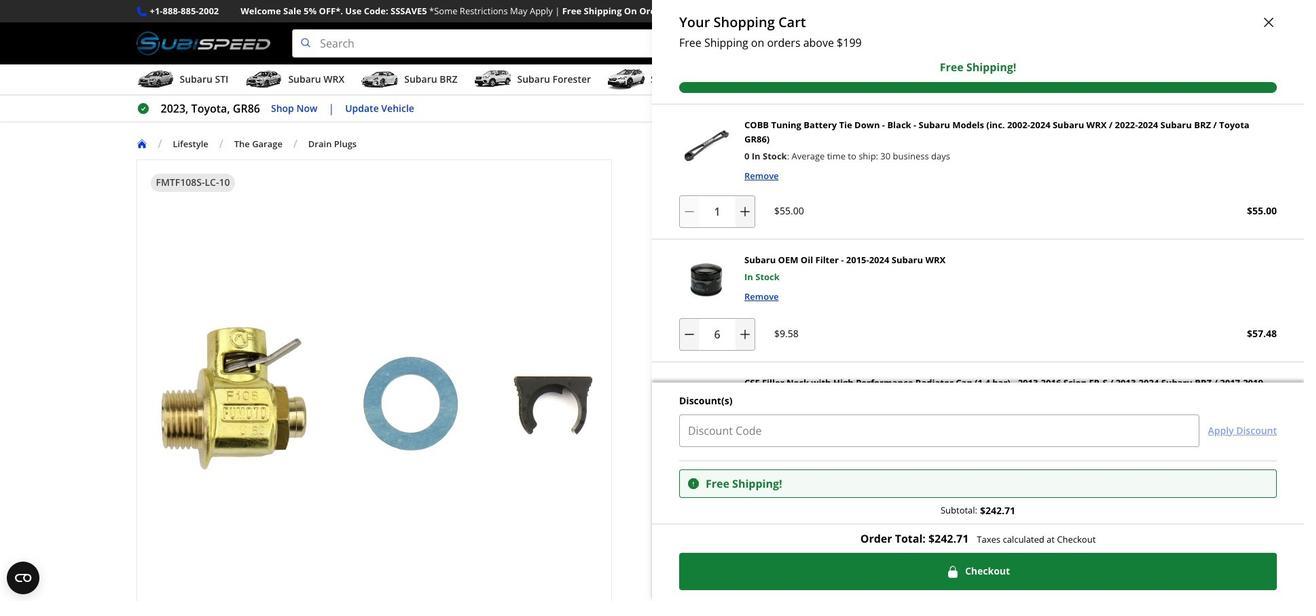 Task type: vqa. For each thing, say whether or not it's contained in the screenshot.
2nd Increment Icon from the top of the page
yes



Task type: locate. For each thing, give the bounding box(es) containing it.
decrement image for cobb tuning image
[[683, 205, 696, 219]]

2 star image from the left
[[676, 232, 688, 244]]

1 star image from the left
[[653, 232, 664, 244]]

decrement image left increment image
[[683, 205, 696, 219]]

3 star image from the left
[[688, 232, 700, 244]]

1 decrement image from the top
[[683, 205, 696, 219]]

2 decrement image from the top
[[683, 328, 696, 342]]

decrement image left increment icon
[[683, 328, 696, 342]]

0 horizontal spatial star image
[[653, 232, 664, 244]]

decrement image
[[683, 205, 696, 219], [683, 328, 696, 342]]

star image
[[653, 232, 664, 244], [700, 232, 712, 244]]

None number field
[[679, 195, 755, 228], [679, 318, 755, 351], [679, 195, 755, 228], [679, 318, 755, 351]]

1 star image from the left
[[664, 232, 676, 244]]

cobb tuning image
[[679, 118, 734, 173]]

star image
[[664, 232, 676, 244], [676, 232, 688, 244], [688, 232, 700, 244]]

open widget image
[[7, 563, 39, 595]]

dialog
[[652, 0, 1304, 602]]

decrement image for sub15208aa170 oem subaru oil filter - 2015-2020 wrx, image
[[683, 328, 696, 342]]

1 vertical spatial decrement image
[[683, 328, 696, 342]]

1 horizontal spatial star image
[[700, 232, 712, 244]]

0 vertical spatial decrement image
[[683, 205, 696, 219]]



Task type: describe. For each thing, give the bounding box(es) containing it.
search input field
[[292, 29, 1074, 58]]

Discount Code field
[[679, 415, 1200, 447]]

csf8044 the all-aluminum filler neck will include a high-pressure radiator cap to fit the subaru brz., image
[[679, 376, 734, 431]]

sub15208aa170 oem subaru oil filter - 2015-2020 wrx, image
[[679, 253, 734, 308]]

increment image
[[738, 328, 752, 342]]

increment image
[[738, 205, 752, 219]]

2 star image from the left
[[700, 232, 712, 244]]



